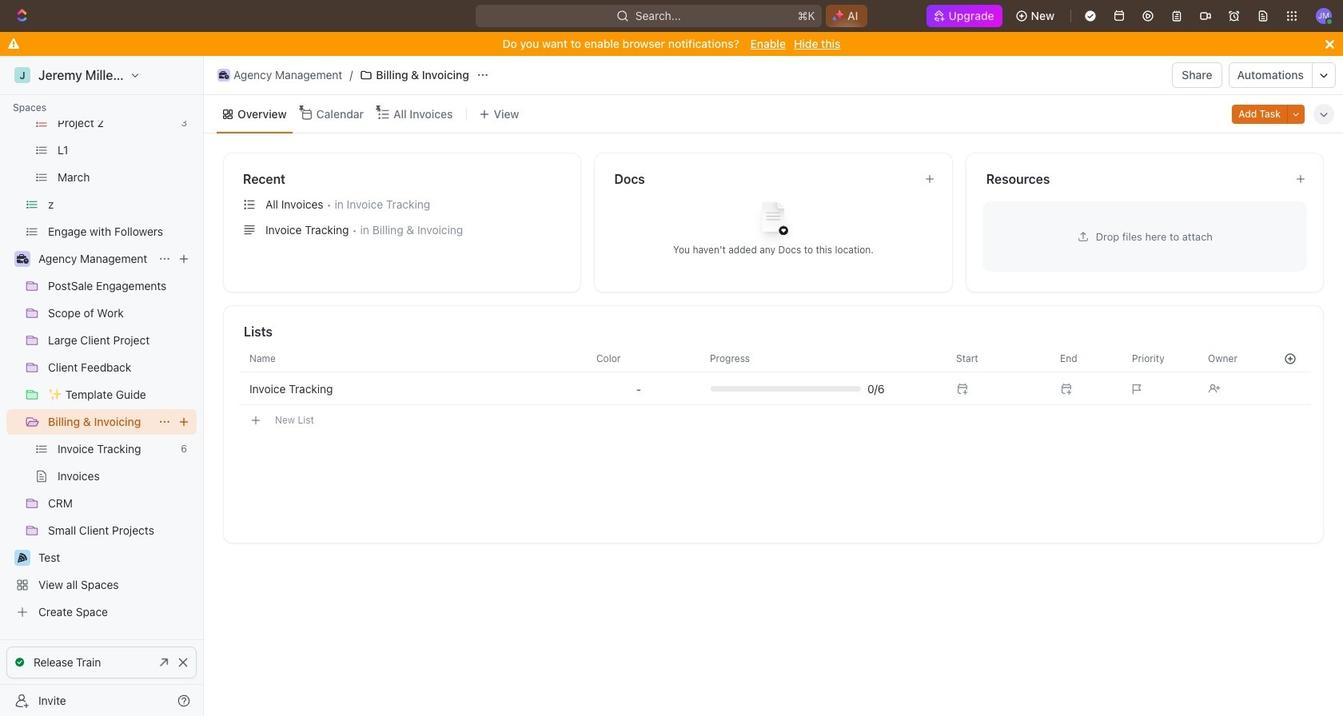 Task type: vqa. For each thing, say whether or not it's contained in the screenshot.
tree at the left of the page
yes



Task type: describe. For each thing, give the bounding box(es) containing it.
business time image
[[16, 254, 28, 264]]

tara shultz's workspace, , element
[[14, 67, 30, 83]]



Task type: locate. For each thing, give the bounding box(es) containing it.
tree inside sidebar navigation
[[6, 2, 197, 625]]

business time image
[[219, 71, 229, 79]]

no most used docs image
[[742, 189, 806, 253]]

tree
[[6, 2, 197, 625]]

sidebar navigation
[[0, 0, 207, 716]]

pizza slice image
[[18, 553, 27, 563]]

dropdown menu image
[[636, 383, 641, 395]]



